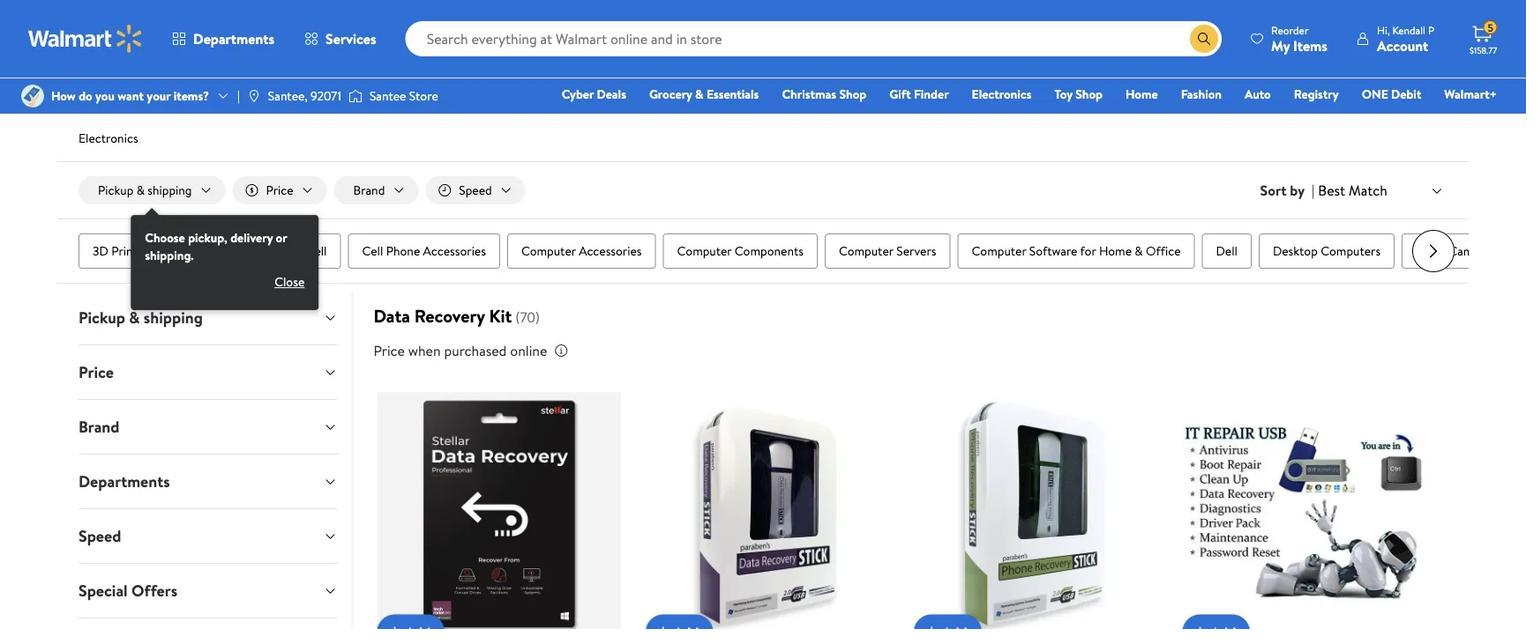 Task type: locate. For each thing, give the bounding box(es) containing it.
brand tab
[[64, 401, 351, 454]]

0 horizontal spatial electronics link
[[79, 130, 138, 147]]

your
[[147, 87, 171, 104]]

1 vertical spatial pickup
[[79, 307, 125, 329]]

departments
[[193, 29, 274, 49], [79, 471, 170, 493]]

 image
[[21, 85, 44, 108], [247, 89, 261, 103]]

cameras
[[206, 243, 253, 260], [1449, 243, 1496, 260]]

special offers
[[79, 581, 177, 603]]

my
[[1271, 36, 1290, 55]]

 image left the how
[[21, 85, 44, 108]]

gift finder link
[[881, 85, 957, 104]]

2 all from the left
[[288, 243, 302, 260]]

computer for computer servers
[[839, 243, 893, 260]]

electronics link down you
[[79, 130, 138, 147]]

1 vertical spatial brand button
[[64, 401, 351, 454]]

&
[[695, 86, 704, 103], [136, 182, 145, 199], [1135, 243, 1143, 260], [129, 307, 140, 329]]

pickup & shipping button up choose
[[79, 176, 225, 205]]

pickup & shipping
[[98, 182, 192, 199], [79, 307, 203, 329]]

dell inside all dell link
[[305, 243, 327, 260]]

p
[[1428, 22, 1434, 37]]

1 vertical spatial speed
[[79, 526, 121, 548]]

1 vertical spatial electronics link
[[79, 130, 138, 147]]

or
[[276, 229, 287, 247]]

components
[[735, 243, 804, 260]]

close button
[[260, 268, 319, 296]]

computer components
[[677, 243, 804, 260]]

0 vertical spatial departments
[[193, 29, 274, 49]]

0 horizontal spatial speed
[[79, 526, 121, 548]]

shipping up choose
[[148, 182, 192, 199]]

home left fashion link
[[1126, 86, 1158, 103]]

$158.77
[[1470, 44, 1497, 56]]

3 computer from the left
[[839, 243, 893, 260]]

for
[[1080, 243, 1096, 260]]

1 horizontal spatial |
[[1312, 181, 1315, 200]]

santee, 92071
[[268, 87, 341, 104]]

fashion link
[[1173, 85, 1230, 104]]

|
[[237, 87, 240, 104], [1312, 181, 1315, 200]]

1 vertical spatial price
[[373, 341, 405, 361]]

departments button up items?
[[157, 18, 289, 60]]

cell phone accessories link
[[348, 234, 500, 269]]

2 horizontal spatial price
[[373, 341, 405, 361]]

shop right toy on the right top
[[1075, 86, 1103, 103]]

price button up or
[[232, 176, 327, 205]]

0 horizontal spatial  image
[[21, 85, 44, 108]]

0 horizontal spatial price
[[79, 362, 114, 384]]

1 vertical spatial departments
[[79, 471, 170, 493]]

speed button inside sort and filter section element
[[425, 176, 525, 205]]

add to cart image for the stellar data recovery software | for windows | professional | recovers deleted data, photos, videos, emails etc. | 1 pc 1 year | activation key card
[[384, 622, 405, 630]]

 image for santee, 92071
[[247, 89, 261, 103]]

gift
[[889, 86, 911, 103]]

dslr
[[1416, 243, 1446, 260]]

santee,
[[268, 87, 308, 104]]

deals
[[597, 86, 626, 103]]

1 vertical spatial pickup & shipping
[[79, 307, 203, 329]]

4 computer from the left
[[972, 243, 1026, 260]]

electronics link left toy on the right top
[[964, 85, 1040, 104]]

all dell link
[[274, 234, 341, 269]]

& inside tab
[[129, 307, 140, 329]]

pickup & shipping button up the price tab
[[64, 291, 351, 345]]

you
[[95, 87, 115, 104]]

0 horizontal spatial dell
[[305, 243, 327, 260]]

0 horizontal spatial speed button
[[64, 510, 351, 564]]

1 horizontal spatial brand
[[353, 182, 385, 199]]

0 vertical spatial pickup
[[98, 182, 133, 199]]

departments button up speed tab
[[64, 455, 351, 509]]

1 shop from the left
[[839, 86, 866, 103]]

cameras inside all cameras link
[[206, 243, 253, 260]]

pickup inside sort and filter section element
[[98, 182, 133, 199]]

1 computer from the left
[[521, 243, 576, 260]]

sort and filter section element
[[57, 162, 1469, 311]]

1 horizontal spatial cameras
[[1449, 243, 1496, 260]]

departments button
[[157, 18, 289, 60], [64, 455, 351, 509]]

1 add to cart image from the left
[[921, 622, 942, 630]]

brand button
[[334, 176, 418, 205], [64, 401, 351, 454]]

dell
[[305, 243, 327, 260], [1216, 243, 1238, 260]]

0 horizontal spatial |
[[237, 87, 240, 104]]

0 vertical spatial price button
[[232, 176, 327, 205]]

1 all from the left
[[189, 243, 203, 260]]

brand for the topmost brand dropdown button
[[353, 182, 385, 199]]

add to cart image
[[921, 622, 942, 630], [1190, 622, 1211, 630]]

home right for
[[1099, 243, 1132, 260]]

1 horizontal spatial shop
[[1075, 86, 1103, 103]]

& down the printers
[[129, 307, 140, 329]]

0 vertical spatial speed
[[459, 182, 492, 199]]

computer left "components"
[[677, 243, 732, 260]]

0 horizontal spatial brand
[[79, 416, 119, 439]]

add to cart image for phone recovery stick by paraben consumer software - investigation tool for android phones & tablets image
[[921, 622, 942, 630]]

1 vertical spatial home
[[1099, 243, 1132, 260]]

2 add to cart image from the left
[[1190, 622, 1211, 630]]

1 horizontal spatial accessories
[[579, 243, 642, 260]]

pickup up 3d printers
[[98, 182, 133, 199]]

services button
[[289, 18, 391, 60]]

price
[[266, 182, 293, 199], [373, 341, 405, 361], [79, 362, 114, 384]]

2 cameras from the left
[[1449, 243, 1496, 260]]

1 horizontal spatial dell
[[1216, 243, 1238, 260]]

shop for toy shop
[[1075, 86, 1103, 103]]

2 shop from the left
[[1075, 86, 1103, 103]]

shipping down shipping.
[[144, 307, 203, 329]]

0 horizontal spatial departments
[[79, 471, 170, 493]]

& up the printers
[[136, 182, 145, 199]]

brand button up cell
[[334, 176, 418, 205]]

1 horizontal spatial electronics link
[[964, 85, 1040, 104]]

2 computer from the left
[[677, 243, 732, 260]]

purchased
[[444, 341, 507, 361]]

computer software for home & office
[[972, 243, 1181, 260]]

| right items?
[[237, 87, 240, 104]]

pickup down 3d in the top of the page
[[79, 307, 125, 329]]

store
[[409, 87, 438, 104]]

speed up cell phone accessories
[[459, 182, 492, 199]]

cameras for all cameras
[[206, 243, 253, 260]]

0 horizontal spatial cameras
[[206, 243, 253, 260]]

kit
[[489, 304, 512, 329]]

brand
[[353, 182, 385, 199], [79, 416, 119, 439]]

0 vertical spatial departments button
[[157, 18, 289, 60]]

1 vertical spatial brand
[[79, 416, 119, 439]]

tab
[[64, 619, 351, 630]]

computer for computer components
[[677, 243, 732, 260]]

computer servers link
[[825, 234, 951, 269]]

add to cart image for tech store on computer it repair - windows antivirus hard drive data file recovery password reset tools utilities drivers live bootable boot usb flash thumb drive flash_drive image
[[1190, 622, 1211, 630]]

gift finder
[[889, 86, 949, 103]]

walmart image
[[28, 25, 143, 53]]

price inside sort and filter section element
[[266, 182, 293, 199]]

computer accessories link
[[507, 234, 656, 269]]

hi,
[[1377, 22, 1390, 37]]

christmas shop link
[[774, 85, 874, 104]]

speed inside sort and filter section element
[[459, 182, 492, 199]]

0 vertical spatial electronics
[[972, 86, 1032, 103]]

 image for how do you want your items?
[[21, 85, 44, 108]]

dell link
[[1202, 234, 1252, 269]]

electronics left toy on the right top
[[972, 86, 1032, 103]]

computer left the servers
[[839, 243, 893, 260]]

1 horizontal spatial add to cart image
[[1190, 622, 1211, 630]]

1 cameras from the left
[[206, 243, 253, 260]]

price button
[[232, 176, 327, 205], [64, 346, 351, 400]]

data recovery kit (70)
[[373, 304, 540, 329]]

brand button up departments tab at the bottom left
[[64, 401, 351, 454]]

shipping inside tab
[[144, 307, 203, 329]]

1 horizontal spatial  image
[[247, 89, 261, 103]]

0 vertical spatial brand
[[353, 182, 385, 199]]

computer left software
[[972, 243, 1026, 260]]

0 horizontal spatial all
[[189, 243, 203, 260]]

computer servers
[[839, 243, 936, 260]]

shipping inside sort and filter section element
[[148, 182, 192, 199]]

| right by
[[1312, 181, 1315, 200]]

price button up brand tab
[[64, 346, 351, 400]]

1 vertical spatial electronics
[[79, 130, 138, 147]]

0 vertical spatial shipping
[[148, 182, 192, 199]]

santee
[[370, 87, 406, 104]]

add to cart image
[[384, 622, 405, 630], [653, 622, 674, 630]]

computer components link
[[663, 234, 818, 269]]

speed button
[[425, 176, 525, 205], [64, 510, 351, 564]]

pickup inside tab
[[79, 307, 125, 329]]

auto
[[1245, 86, 1271, 103]]

& left office
[[1135, 243, 1143, 260]]

1 add to cart image from the left
[[384, 622, 405, 630]]

shop right christmas
[[839, 86, 866, 103]]

price tab
[[64, 346, 351, 400]]

computer inside "link"
[[677, 243, 732, 260]]

brand inside sort and filter section element
[[353, 182, 385, 199]]

departments tab
[[64, 455, 351, 509]]

0 horizontal spatial shop
[[839, 86, 866, 103]]

& right grocery
[[695, 86, 704, 103]]

0 horizontal spatial electronics
[[79, 130, 138, 147]]

speed up special
[[79, 526, 121, 548]]

1 horizontal spatial speed button
[[425, 176, 525, 205]]

speed
[[459, 182, 492, 199], [79, 526, 121, 548]]

all cameras link
[[175, 234, 267, 269]]

close
[[274, 274, 305, 291]]

cyber
[[562, 86, 594, 103]]

electronics down you
[[79, 130, 138, 147]]

2 vertical spatial price
[[79, 362, 114, 384]]

1 horizontal spatial all
[[288, 243, 302, 260]]

brand inside tab
[[79, 416, 119, 439]]

price inside tab
[[79, 362, 114, 384]]

shipping
[[148, 182, 192, 199], [144, 307, 203, 329]]

1 vertical spatial price button
[[64, 346, 351, 400]]

0 horizontal spatial add to cart image
[[384, 622, 405, 630]]

1 horizontal spatial add to cart image
[[653, 622, 674, 630]]

pickup & shipping down the printers
[[79, 307, 203, 329]]

shop for christmas shop
[[839, 86, 866, 103]]

2 add to cart image from the left
[[653, 622, 674, 630]]

(70)
[[515, 308, 540, 327]]

pickup & shipping up choose
[[98, 182, 192, 199]]

3d printers link
[[79, 234, 168, 269]]

0 vertical spatial pickup & shipping
[[98, 182, 192, 199]]

1 horizontal spatial speed
[[459, 182, 492, 199]]

electronics
[[972, 86, 1032, 103], [79, 130, 138, 147]]

registry link
[[1286, 85, 1347, 104]]

desktop computers link
[[1259, 234, 1395, 269]]

1 dell from the left
[[305, 243, 327, 260]]

0 vertical spatial pickup & shipping button
[[79, 176, 225, 205]]

1 horizontal spatial price
[[266, 182, 293, 199]]

cameras inside dslr cameras link
[[1449, 243, 1496, 260]]

0 vertical spatial price
[[266, 182, 293, 199]]

speed button up cell phone accessories
[[425, 176, 525, 205]]

speed button up special offers tab
[[64, 510, 351, 564]]

accessories
[[423, 243, 486, 260], [579, 243, 642, 260]]

pickup & shipping inside tab
[[79, 307, 203, 329]]

dell right or
[[305, 243, 327, 260]]

 image
[[348, 87, 362, 105]]

0 horizontal spatial add to cart image
[[921, 622, 942, 630]]

price when purchased online
[[373, 341, 547, 361]]

 image left santee,
[[247, 89, 261, 103]]

computer for computer software for home & office
[[972, 243, 1026, 260]]

computer
[[521, 243, 576, 260], [677, 243, 732, 260], [839, 243, 893, 260], [972, 243, 1026, 260]]

pickup & shipping inside sort and filter section element
[[98, 182, 192, 199]]

1 accessories from the left
[[423, 243, 486, 260]]

1 vertical spatial |
[[1312, 181, 1315, 200]]

Walmart Site-Wide search field
[[405, 21, 1222, 56]]

0 vertical spatial speed button
[[425, 176, 525, 205]]

0 horizontal spatial accessories
[[423, 243, 486, 260]]

dell right office
[[1216, 243, 1238, 260]]

shop
[[839, 86, 866, 103], [1075, 86, 1103, 103]]

pickup & shipping button
[[79, 176, 225, 205], [64, 291, 351, 345]]

computer up (70)
[[521, 243, 576, 260]]

1 vertical spatial shipping
[[144, 307, 203, 329]]

| inside sort and filter section element
[[1312, 181, 1315, 200]]

accessories inside "link"
[[423, 243, 486, 260]]

grocery
[[649, 86, 692, 103]]



Task type: describe. For each thing, give the bounding box(es) containing it.
computers
[[1321, 243, 1381, 260]]

toy shop
[[1055, 86, 1103, 103]]

1 horizontal spatial departments
[[193, 29, 274, 49]]

legal information image
[[554, 344, 568, 358]]

christmas shop
[[782, 86, 866, 103]]

pickup & shipping for "pickup & shipping" dropdown button within sort and filter section element
[[98, 182, 192, 199]]

special offers button
[[64, 565, 351, 618]]

printers
[[111, 243, 154, 260]]

price button inside sort and filter section element
[[232, 176, 327, 205]]

santee store
[[370, 87, 438, 104]]

all cameras
[[189, 243, 253, 260]]

how do you want your items?
[[51, 87, 209, 104]]

1 vertical spatial pickup & shipping button
[[64, 291, 351, 345]]

one debit link
[[1354, 85, 1429, 104]]

toy shop link
[[1047, 85, 1111, 104]]

reorder my items
[[1271, 22, 1328, 55]]

finder
[[914, 86, 949, 103]]

search icon image
[[1197, 32, 1211, 46]]

when
[[408, 341, 441, 361]]

debit
[[1391, 86, 1421, 103]]

phone recovery stick by paraben consumer software - investigation tool for android phones & tablets image
[[914, 393, 1158, 630]]

choose
[[145, 229, 185, 247]]

all for all dell
[[288, 243, 302, 260]]

next slide for guidednav list image
[[1412, 230, 1455, 273]]

special
[[79, 581, 128, 603]]

essentials
[[707, 86, 759, 103]]

pickup & shipping button inside sort and filter section element
[[79, 176, 225, 205]]

5
[[1488, 20, 1493, 35]]

computer software for home & office link
[[958, 234, 1195, 269]]

add to cart image for data recovery stick - document, photo, and mp3 deleted file recovery tool
[[653, 622, 674, 630]]

kendall
[[1392, 22, 1426, 37]]

pickup for "pickup & shipping" dropdown button to the bottom
[[79, 307, 125, 329]]

0 vertical spatial |
[[237, 87, 240, 104]]

grocery & essentials
[[649, 86, 759, 103]]

cyber deals
[[562, 86, 626, 103]]

0 vertical spatial home
[[1126, 86, 1158, 103]]

office
[[1146, 243, 1181, 260]]

1 horizontal spatial electronics
[[972, 86, 1032, 103]]

services
[[326, 29, 376, 49]]

pickup for "pickup & shipping" dropdown button within sort and filter section element
[[98, 182, 133, 199]]

best
[[1318, 181, 1345, 200]]

christmas
[[782, 86, 836, 103]]

pickup & shipping tab
[[64, 291, 351, 345]]

software
[[1029, 243, 1077, 260]]

desktop
[[1273, 243, 1318, 260]]

& inside sort and filter section element
[[136, 182, 145, 199]]

special offers tab
[[64, 565, 351, 618]]

hi, kendall p account
[[1377, 22, 1434, 55]]

stellar data recovery software | for windows | professional | recovers deleted data, photos, videos, emails etc. | 1 pc 1 year | activation key card image
[[377, 393, 621, 630]]

departments inside tab
[[79, 471, 170, 493]]

data
[[373, 304, 410, 329]]

2 dell from the left
[[1216, 243, 1238, 260]]

speed tab
[[64, 510, 351, 564]]

sort by |
[[1260, 181, 1315, 200]]

92071
[[311, 87, 341, 104]]

reorder
[[1271, 22, 1309, 37]]

tech store on computer it repair - windows antivirus hard drive data file recovery password reset tools utilities drivers live bootable boot usb flash thumb drive flash_drive image
[[1183, 393, 1426, 630]]

online
[[510, 341, 547, 361]]

fashion
[[1181, 86, 1222, 103]]

cell
[[362, 243, 383, 260]]

do
[[79, 87, 92, 104]]

2 accessories from the left
[[579, 243, 642, 260]]

0 vertical spatial electronics link
[[964, 85, 1040, 104]]

walmart+
[[1444, 86, 1497, 103]]

3d
[[93, 243, 108, 260]]

dslr cameras link
[[1402, 234, 1510, 269]]

0 vertical spatial brand button
[[334, 176, 418, 205]]

computer for computer accessories
[[521, 243, 576, 260]]

offers
[[131, 581, 177, 603]]

data recovery stick - document, photo, and mp3 deleted file recovery tool image
[[646, 393, 889, 630]]

recovery
[[414, 304, 485, 329]]

all dell
[[288, 243, 327, 260]]

by
[[1290, 181, 1305, 200]]

shipping.
[[145, 247, 194, 264]]

cell phone accessories
[[362, 243, 486, 260]]

best match
[[1318, 181, 1388, 200]]

home link
[[1118, 85, 1166, 104]]

cyber deals link
[[554, 85, 634, 104]]

choose pickup, delivery or shipping.
[[145, 229, 287, 264]]

grocery & essentials link
[[641, 85, 767, 104]]

pickup & shipping for "pickup & shipping" dropdown button to the bottom
[[79, 307, 203, 329]]

auto link
[[1237, 85, 1279, 104]]

account
[[1377, 36, 1428, 55]]

registry
[[1294, 86, 1339, 103]]

one debit
[[1362, 86, 1421, 103]]

3d printers
[[93, 243, 154, 260]]

1 vertical spatial speed button
[[64, 510, 351, 564]]

shipping for "pickup & shipping" dropdown button to the bottom
[[144, 307, 203, 329]]

pickup,
[[188, 229, 227, 247]]

one
[[1362, 86, 1388, 103]]

match
[[1349, 181, 1388, 200]]

shipping for "pickup & shipping" dropdown button within sort and filter section element
[[148, 182, 192, 199]]

want
[[118, 87, 144, 104]]

servers
[[896, 243, 936, 260]]

cameras for dslr cameras
[[1449, 243, 1496, 260]]

Search search field
[[405, 21, 1222, 56]]

all for all cameras
[[189, 243, 203, 260]]

speed inside tab
[[79, 526, 121, 548]]

phone
[[386, 243, 420, 260]]

how
[[51, 87, 76, 104]]

delivery
[[230, 229, 273, 247]]

brand for bottom brand dropdown button
[[79, 416, 119, 439]]

items
[[1293, 36, 1328, 55]]

toy
[[1055, 86, 1073, 103]]

dslr cameras
[[1416, 243, 1496, 260]]

1 vertical spatial departments button
[[64, 455, 351, 509]]



Task type: vqa. For each thing, say whether or not it's contained in the screenshot.
SUPERCENTER
no



